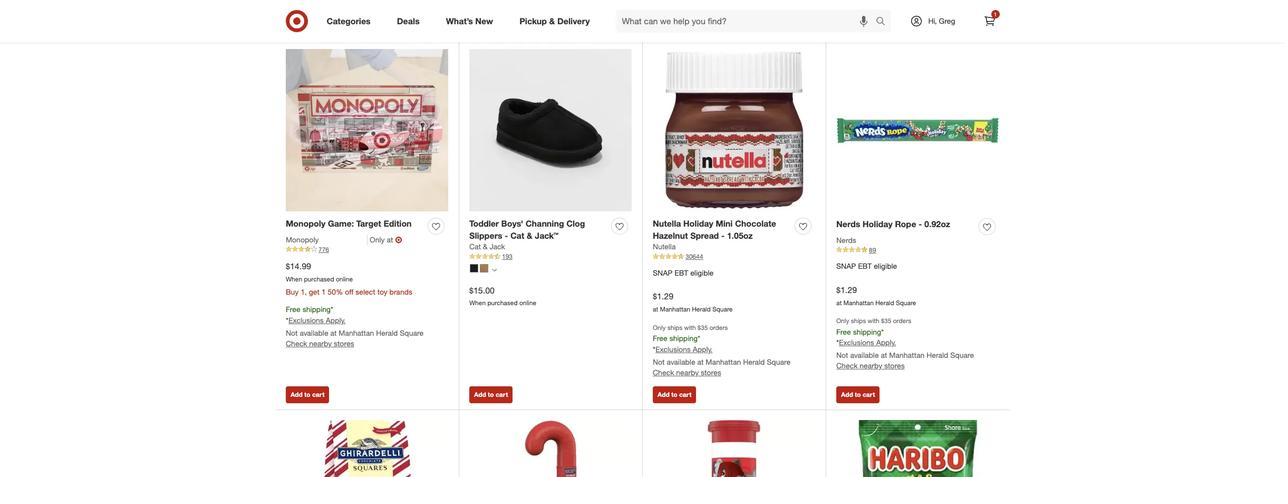 Task type: locate. For each thing, give the bounding box(es) containing it.
1 horizontal spatial when
[[469, 299, 486, 307]]

shipping for nutella holiday mini chocolate hazelnut spread - 1.05oz
[[669, 334, 698, 343]]

0 vertical spatial 1
[[994, 11, 997, 17]]

when inside $14.99 when purchased online buy 1, get 1 50% off select toy brands
[[286, 275, 302, 283]]

cat down slippers
[[469, 242, 481, 251]]

0 horizontal spatial cat
[[469, 242, 481, 251]]

purchased inside $14.99 when purchased online buy 1, get 1 50% off select toy brands
[[304, 275, 334, 283]]

1 horizontal spatial delivery
[[902, 9, 932, 20]]

0 vertical spatial online
[[336, 275, 353, 283]]

exclusions apply. link for nutella holiday mini chocolate hazelnut spread - 1.05oz
[[655, 345, 713, 354]]

1 horizontal spatial exclusions apply. link
[[655, 345, 713, 354]]

1 vertical spatial when
[[469, 299, 486, 307]]

1 vertical spatial purchased
[[487, 299, 518, 307]]

nutella inside nutella holiday mini chocolate hazelnut spread - 1.05oz
[[653, 218, 681, 229]]

2 monopoly from the top
[[286, 235, 319, 244]]

cat
[[510, 230, 524, 241], [469, 242, 481, 251]]

1 add from the left
[[291, 391, 303, 398]]

add for nerds holiday rope - 0.92oz
[[841, 391, 853, 398]]

- down the mini
[[721, 230, 725, 241]]

0 horizontal spatial ebt
[[675, 268, 688, 277]]

1 cart from the left
[[312, 391, 324, 398]]

2 cart from the left
[[496, 391, 508, 398]]

holiday
[[683, 218, 713, 229], [863, 219, 893, 229]]

monopoly up 776
[[286, 235, 319, 244]]

nutella down hazelnut
[[653, 242, 676, 251]]

add for toddler boys' channing clog slippers - cat & jack™
[[474, 391, 486, 398]]

2 add from the left
[[474, 391, 486, 398]]

haribo sweet and sour reindeer - 4oz image
[[836, 420, 999, 477], [836, 420, 999, 477]]

0 horizontal spatial $1.29 at manhattan herald square
[[653, 291, 733, 313]]

check nearby stores button
[[286, 339, 354, 349], [836, 361, 905, 371], [653, 368, 721, 378]]

stores for nerds holiday rope - 0.92oz
[[884, 361, 905, 370]]

1 horizontal spatial snap ebt eligible
[[836, 261, 897, 270]]

free inside the free shipping * * exclusions apply. not available at manhattan herald square check nearby stores
[[286, 305, 300, 314]]

0 horizontal spatial not
[[286, 329, 298, 338]]

not for nutella holiday mini chocolate hazelnut spread - 1.05oz
[[653, 358, 665, 367]]

same day delivery
[[861, 9, 932, 20]]

to
[[304, 391, 310, 398], [488, 391, 494, 398], [671, 391, 677, 398], [855, 391, 861, 398]]

day
[[885, 9, 900, 20]]

when down $15.00
[[469, 299, 486, 307]]

$1.29 down nutella link
[[653, 291, 673, 302]]

0 horizontal spatial eligible
[[690, 268, 714, 277]]

1 horizontal spatial shipping
[[669, 334, 698, 343]]

snap
[[836, 261, 856, 270], [653, 268, 672, 277]]

1 inside $14.99 when purchased online buy 1, get 1 50% off select toy brands
[[322, 287, 326, 296]]

add to cart
[[291, 391, 324, 398], [474, 391, 508, 398], [658, 391, 691, 398], [841, 391, 875, 398]]

0 horizontal spatial available
[[300, 329, 328, 338]]

0 horizontal spatial purchased
[[304, 275, 334, 283]]

add to cart for monopoly game: target edition
[[291, 391, 324, 398]]

holiday inside nutella holiday mini chocolate hazelnut spread - 1.05oz
[[683, 218, 713, 229]]

with for nerds
[[868, 317, 879, 325]]

4 add to cart button from the left
[[836, 386, 880, 403]]

snap down nutella link
[[653, 268, 672, 277]]

4 add to cart from the left
[[841, 391, 875, 398]]

apply. for nutella holiday mini chocolate hazelnut spread - 1.05oz
[[693, 345, 713, 354]]

$1.29 at manhattan herald square down 30644
[[653, 291, 733, 313]]

1 nerds from the top
[[836, 219, 860, 229]]

4 cart from the left
[[863, 391, 875, 398]]

at
[[387, 235, 393, 244], [836, 299, 842, 307], [653, 305, 658, 313], [330, 329, 337, 338], [881, 351, 887, 360], [697, 358, 704, 367]]

$1.29 at manhattan herald square
[[836, 285, 916, 307], [653, 291, 733, 313]]

0 horizontal spatial $1.29
[[653, 291, 673, 302]]

shop
[[780, 9, 800, 20]]

2 horizontal spatial &
[[549, 16, 555, 26]]

1 horizontal spatial ebt
[[858, 261, 872, 270]]

new
[[475, 16, 493, 26]]

2 horizontal spatial check nearby stores button
[[836, 361, 905, 371]]

1 horizontal spatial nearby
[[676, 368, 699, 377]]

1 horizontal spatial snap
[[836, 261, 856, 270]]

1 add to cart from the left
[[291, 391, 324, 398]]

2 nutella from the top
[[653, 242, 676, 251]]

stores for nutella holiday mini chocolate hazelnut spread - 1.05oz
[[701, 368, 721, 377]]

2 horizontal spatial free
[[836, 327, 851, 336]]

m&m's holiday milk chocolate minitube - 1.08oz image
[[653, 420, 815, 477], [653, 420, 815, 477]]

cat inside "toddler boys' channing clog slippers - cat & jack™"
[[510, 230, 524, 241]]

ghirardelli holiday peppermint bark chocolate squares - 5.4oz image
[[286, 420, 448, 477], [286, 420, 448, 477]]

1 vertical spatial nutella
[[653, 242, 676, 251]]

check
[[286, 339, 307, 348], [836, 361, 858, 370], [653, 368, 674, 377]]

nerds for nerds
[[836, 236, 856, 245]]

eligible for rope
[[874, 261, 897, 270]]

30644 link
[[653, 252, 815, 261]]

snap ebt eligible for nerds
[[836, 261, 897, 270]]

nerds link
[[836, 235, 856, 246]]

0 horizontal spatial -
[[505, 230, 508, 241]]

1 horizontal spatial $1.29 at manhattan herald square
[[836, 285, 916, 307]]

monopoly game: target edition image
[[286, 49, 448, 212], [286, 49, 448, 212]]

2 vertical spatial &
[[483, 242, 488, 251]]

delivery inside button
[[902, 9, 932, 20]]

nutella
[[653, 218, 681, 229], [653, 242, 676, 251]]

snap ebt eligible down "89"
[[836, 261, 897, 270]]

$35
[[881, 317, 891, 325], [698, 324, 708, 332]]

deals
[[397, 16, 420, 26]]

1 horizontal spatial apply.
[[693, 345, 713, 354]]

herald inside the free shipping * * exclusions apply. not available at manhattan herald square check nearby stores
[[376, 329, 398, 338]]

1 horizontal spatial online
[[519, 299, 536, 307]]

add for nutella holiday mini chocolate hazelnut spread - 1.05oz
[[658, 391, 670, 398]]

2 add to cart button from the left
[[469, 386, 513, 403]]

1 vertical spatial monopoly
[[286, 235, 319, 244]]

to for nutella holiday mini chocolate hazelnut spread - 1.05oz
[[671, 391, 677, 398]]

-
[[919, 219, 922, 229], [505, 230, 508, 241], [721, 230, 725, 241]]

1 horizontal spatial &
[[527, 230, 532, 241]]

0 horizontal spatial snap
[[653, 268, 672, 277]]

1 horizontal spatial available
[[667, 358, 695, 367]]

ebt down "89"
[[858, 261, 872, 270]]

1 horizontal spatial exclusions
[[655, 345, 691, 354]]

1 horizontal spatial ships
[[851, 317, 866, 325]]

1 vertical spatial online
[[519, 299, 536, 307]]

1 vertical spatial cat
[[469, 242, 481, 251]]

1 right greg
[[994, 11, 997, 17]]

1 horizontal spatial with
[[868, 317, 879, 325]]

manhattan inside the free shipping * * exclusions apply. not available at manhattan herald square check nearby stores
[[339, 329, 374, 338]]

2 horizontal spatial nearby
[[860, 361, 882, 370]]

1 horizontal spatial 1
[[994, 11, 997, 17]]

holiday up "89"
[[863, 219, 893, 229]]

1 horizontal spatial pickup
[[724, 9, 749, 20]]

target
[[356, 218, 381, 229]]

2 horizontal spatial exclusions apply. link
[[839, 338, 896, 347]]

2 horizontal spatial only
[[836, 317, 849, 325]]

1 horizontal spatial stores
[[701, 368, 721, 377]]

$35 for hazelnut
[[698, 324, 708, 332]]

exclusions
[[288, 316, 324, 325], [839, 338, 874, 347], [655, 345, 691, 354]]

shop in store button
[[760, 3, 837, 26]]

3 add to cart button from the left
[[653, 386, 696, 403]]

online
[[336, 275, 353, 283], [519, 299, 536, 307]]

snap for nerds holiday rope - 0.92oz
[[836, 261, 856, 270]]

only ships with $35 orders free shipping * * exclusions apply. not available at manhattan herald square check nearby stores for 0.92oz
[[836, 317, 974, 370]]

1 horizontal spatial check
[[653, 368, 674, 377]]

1 monopoly from the top
[[286, 218, 325, 229]]

1,
[[301, 287, 307, 296]]

3 to from the left
[[671, 391, 677, 398]]

holiday for nerds
[[863, 219, 893, 229]]

cart for toddler boys' channing clog slippers - cat & jack™
[[496, 391, 508, 398]]

shipping button
[[943, 3, 1003, 26]]

exclusions inside the free shipping * * exclusions apply. not available at manhattan herald square check nearby stores
[[288, 316, 324, 325]]

0 horizontal spatial &
[[483, 242, 488, 251]]

1 horizontal spatial holiday
[[863, 219, 893, 229]]

1 horizontal spatial eligible
[[874, 261, 897, 270]]

nerds holiday rope - 0.92oz image
[[836, 49, 999, 212], [836, 49, 999, 212]]

0 vertical spatial purchased
[[304, 275, 334, 283]]

0 horizontal spatial exclusions
[[288, 316, 324, 325]]

monopoly for monopoly game: target edition
[[286, 218, 325, 229]]

nerds
[[836, 219, 860, 229], [836, 236, 856, 245]]

1 inside 1 link
[[994, 11, 997, 17]]

channing
[[526, 218, 564, 229]]

2 horizontal spatial available
[[850, 351, 879, 360]]

1 horizontal spatial $1.29
[[836, 285, 857, 295]]

nearby inside the free shipping * * exclusions apply. not available at manhattan herald square check nearby stores
[[309, 339, 332, 348]]

2 add to cart from the left
[[474, 391, 508, 398]]

only ships with $35 orders free shipping * * exclusions apply. not available at manhattan herald square check nearby stores for hazelnut
[[653, 324, 791, 377]]

select
[[355, 287, 375, 296]]

0 horizontal spatial free
[[286, 305, 300, 314]]

apply.
[[326, 316, 346, 325], [876, 338, 896, 347], [693, 345, 713, 354]]

2 horizontal spatial stores
[[884, 361, 905, 370]]

jack
[[490, 242, 505, 251]]

manhattan
[[843, 299, 874, 307], [660, 305, 690, 313], [339, 329, 374, 338], [889, 351, 924, 360], [706, 358, 741, 367]]

3 cart from the left
[[679, 391, 691, 398]]

nerds down "nerds holiday rope - 0.92oz" link
[[836, 236, 856, 245]]

eligible down "89"
[[874, 261, 897, 270]]

check inside the free shipping * * exclusions apply. not available at manhattan herald square check nearby stores
[[286, 339, 307, 348]]

2 horizontal spatial exclusions
[[839, 338, 874, 347]]

exclusions for nerds holiday rope - 0.92oz
[[839, 338, 874, 347]]

$14.99
[[286, 261, 311, 271]]

add to cart button for toddler boys' channing clog slippers - cat & jack™
[[469, 386, 513, 403]]

online inside $15.00 when purchased online
[[519, 299, 536, 307]]

nerds up nerds link
[[836, 219, 860, 229]]

$1.29 for nerds holiday rope - 0.92oz
[[836, 285, 857, 295]]

ebt
[[858, 261, 872, 270], [675, 268, 688, 277]]

1 horizontal spatial only
[[653, 324, 666, 332]]

nutella for nutella holiday mini chocolate hazelnut spread - 1.05oz
[[653, 218, 681, 229]]

apply. for nerds holiday rope - 0.92oz
[[876, 338, 896, 347]]

1 horizontal spatial not
[[653, 358, 665, 367]]

0 horizontal spatial shipping
[[302, 305, 331, 314]]

776
[[318, 246, 329, 253]]

pickup for pickup
[[724, 9, 749, 20]]

orders
[[893, 317, 911, 325], [710, 324, 728, 332]]

0 horizontal spatial ships
[[667, 324, 682, 332]]

delivery for same day delivery
[[902, 9, 932, 20]]

to for monopoly game: target edition
[[304, 391, 310, 398]]

hershey's candy coated chocolate filled plastic holiday cane - 1.4oz image
[[469, 420, 632, 477], [469, 420, 632, 477]]

2 horizontal spatial check
[[836, 361, 858, 370]]

search
[[871, 17, 896, 27]]

clog
[[566, 218, 585, 229]]

ebt down 30644
[[675, 268, 688, 277]]

2 horizontal spatial apply.
[[876, 338, 896, 347]]

stores
[[334, 339, 354, 348], [884, 361, 905, 370], [701, 368, 721, 377]]

0 horizontal spatial nearby
[[309, 339, 332, 348]]

1 horizontal spatial orders
[[893, 317, 911, 325]]

0 vertical spatial &
[[549, 16, 555, 26]]

0 horizontal spatial when
[[286, 275, 302, 283]]

0 horizontal spatial stores
[[334, 339, 354, 348]]

nerds holiday rope - 0.92oz link
[[836, 218, 950, 230]]

cat down boys'
[[510, 230, 524, 241]]

1 horizontal spatial $35
[[881, 317, 891, 325]]

at inside the free shipping * * exclusions apply. not available at manhattan herald square check nearby stores
[[330, 329, 337, 338]]

snap ebt eligible for nutella
[[653, 268, 714, 277]]

1
[[994, 11, 997, 17], [322, 287, 326, 296]]

2 nerds from the top
[[836, 236, 856, 245]]

2 horizontal spatial shipping
[[853, 327, 881, 336]]

0 vertical spatial when
[[286, 275, 302, 283]]

only for nerds holiday rope - 0.92oz
[[836, 317, 849, 325]]

1 horizontal spatial check nearby stores button
[[653, 368, 721, 378]]

monopoly for monopoly
[[286, 235, 319, 244]]

0 horizontal spatial delivery
[[557, 16, 590, 26]]

2 to from the left
[[488, 391, 494, 398]]

1 horizontal spatial free
[[653, 334, 667, 343]]

*
[[331, 305, 333, 314], [286, 316, 288, 325], [881, 327, 884, 336], [698, 334, 700, 343], [836, 338, 839, 347], [653, 345, 655, 354]]

toddler boys' channing clog slippers - cat & jack™ image
[[469, 49, 632, 212], [469, 49, 632, 212]]

193 link
[[469, 252, 632, 261]]

shipping
[[963, 9, 996, 20]]

holiday for nutella
[[683, 218, 713, 229]]

0 horizontal spatial pickup
[[519, 16, 547, 26]]

¬
[[395, 234, 402, 245]]

categories
[[327, 16, 371, 26]]

what's new
[[446, 16, 493, 26]]

1 nutella from the top
[[653, 218, 681, 229]]

3 add from the left
[[658, 391, 670, 398]]

boys'
[[501, 218, 523, 229]]

with
[[868, 317, 879, 325], [684, 324, 696, 332]]

0.92oz
[[924, 219, 950, 229]]

monopoly
[[286, 218, 325, 229], [286, 235, 319, 244]]

purchased
[[304, 275, 334, 283], [487, 299, 518, 307]]

1 to from the left
[[304, 391, 310, 398]]

$1.29 down nerds link
[[836, 285, 857, 295]]

0 horizontal spatial exclusions apply. link
[[288, 316, 346, 325]]

check nearby stores button for nerds holiday rope - 0.92oz
[[836, 361, 905, 371]]

apply. inside the free shipping * * exclusions apply. not available at manhattan herald square check nearby stores
[[326, 316, 346, 325]]

- down boys'
[[505, 230, 508, 241]]

3 add to cart from the left
[[658, 391, 691, 398]]

1 horizontal spatial purchased
[[487, 299, 518, 307]]

monopoly up monopoly link
[[286, 218, 325, 229]]

1 horizontal spatial only ships with $35 orders free shipping * * exclusions apply. not available at manhattan herald square check nearby stores
[[836, 317, 974, 370]]

snap ebt eligible down 30644
[[653, 268, 714, 277]]

0 horizontal spatial check
[[286, 339, 307, 348]]

snap down nerds link
[[836, 261, 856, 270]]

greg
[[939, 16, 955, 25]]

- right rope
[[919, 219, 922, 229]]

slippers
[[469, 230, 502, 241]]

cart for nutella holiday mini chocolate hazelnut spread - 1.05oz
[[679, 391, 691, 398]]

1 vertical spatial nerds
[[836, 236, 856, 245]]

online for $15.00
[[519, 299, 536, 307]]

2 horizontal spatial not
[[836, 351, 848, 360]]

$1.29 at manhattan herald square down "89"
[[836, 285, 916, 307]]

0 horizontal spatial orders
[[710, 324, 728, 332]]

& inside "toddler boys' channing clog slippers - cat & jack™"
[[527, 230, 532, 241]]

0 horizontal spatial online
[[336, 275, 353, 283]]

when
[[286, 275, 302, 283], [469, 299, 486, 307]]

0 horizontal spatial snap ebt eligible
[[653, 268, 714, 277]]

0 horizontal spatial with
[[684, 324, 696, 332]]

$1.29 at manhattan herald square for nutella
[[653, 291, 733, 313]]

stores inside the free shipping * * exclusions apply. not available at manhattan herald square check nearby stores
[[334, 339, 354, 348]]

1 horizontal spatial -
[[721, 230, 725, 241]]

all colors image
[[492, 268, 497, 273]]

pickup inside button
[[724, 9, 749, 20]]

ships
[[851, 317, 866, 325], [667, 324, 682, 332]]

purchased for $14.99
[[304, 275, 334, 283]]

hazelnut
[[653, 230, 688, 241]]

0 horizontal spatial only
[[370, 235, 385, 244]]

&
[[549, 16, 555, 26], [527, 230, 532, 241], [483, 242, 488, 251]]

eligible down 30644
[[690, 268, 714, 277]]

cart
[[312, 391, 324, 398], [496, 391, 508, 398], [679, 391, 691, 398], [863, 391, 875, 398]]

purchased up "get"
[[304, 275, 334, 283]]

when inside $15.00 when purchased online
[[469, 299, 486, 307]]

not
[[286, 329, 298, 338], [836, 351, 848, 360], [653, 358, 665, 367]]

0 horizontal spatial $35
[[698, 324, 708, 332]]

nutella holiday mini chocolate hazelnut spread - 1.05oz
[[653, 218, 776, 241]]

purchased inside $15.00 when purchased online
[[487, 299, 518, 307]]

square
[[896, 299, 916, 307], [712, 305, 733, 313], [400, 329, 424, 338], [950, 351, 974, 360], [767, 358, 791, 367]]

ships for nutella holiday mini chocolate hazelnut spread - 1.05oz
[[667, 324, 682, 332]]

add to cart button
[[286, 386, 329, 403], [469, 386, 513, 403], [653, 386, 696, 403], [836, 386, 880, 403]]

$15.00 when purchased online
[[469, 285, 536, 307]]

online for $14.99
[[336, 275, 353, 283]]

0 horizontal spatial apply.
[[326, 316, 346, 325]]

ebt for nutella
[[675, 268, 688, 277]]

holiday up spread
[[683, 218, 713, 229]]

online inside $14.99 when purchased online buy 1, get 1 50% off select toy brands
[[336, 275, 353, 283]]

toddler boys' channing clog slippers - cat & jack™
[[469, 218, 585, 241]]

1 right "get"
[[322, 287, 326, 296]]

nutella for nutella
[[653, 242, 676, 251]]

nearby for nutella holiday mini chocolate hazelnut spread - 1.05oz
[[676, 368, 699, 377]]

193
[[502, 253, 513, 261]]

only ships with $35 orders free shipping * * exclusions apply. not available at manhattan herald square check nearby stores
[[836, 317, 974, 370], [653, 324, 791, 377]]

black image
[[470, 264, 478, 273]]

purchased down $15.00
[[487, 299, 518, 307]]

add to cart button for nerds holiday rope - 0.92oz
[[836, 386, 880, 403]]

1 add to cart button from the left
[[286, 386, 329, 403]]

nutella up hazelnut
[[653, 218, 681, 229]]

4 add from the left
[[841, 391, 853, 398]]

0 horizontal spatial 1
[[322, 287, 326, 296]]

0 vertical spatial nutella
[[653, 218, 681, 229]]

0 vertical spatial nerds
[[836, 219, 860, 229]]

when up buy at the bottom of page
[[286, 275, 302, 283]]

0 horizontal spatial holiday
[[683, 218, 713, 229]]

nearby
[[309, 339, 332, 348], [860, 361, 882, 370], [676, 368, 699, 377]]

all colors element
[[492, 267, 497, 273]]

4 to from the left
[[855, 391, 861, 398]]

776 link
[[286, 245, 448, 254]]

1 vertical spatial 1
[[322, 287, 326, 296]]

0 vertical spatial monopoly
[[286, 218, 325, 229]]

cart for nerds holiday rope - 0.92oz
[[863, 391, 875, 398]]

- inside "toddler boys' channing clog slippers - cat & jack™"
[[505, 230, 508, 241]]

2 horizontal spatial -
[[919, 219, 922, 229]]

$15.00
[[469, 285, 495, 296]]

nutella link
[[653, 242, 676, 252]]

0 vertical spatial cat
[[510, 230, 524, 241]]

snap ebt eligible
[[836, 261, 897, 270], [653, 268, 714, 277]]

0 horizontal spatial only ships with $35 orders free shipping * * exclusions apply. not available at manhattan herald square check nearby stores
[[653, 324, 791, 377]]

pickup
[[724, 9, 749, 20], [519, 16, 547, 26]]

nutella holiday mini chocolate hazelnut spread - 1.05oz image
[[653, 49, 815, 212], [653, 49, 815, 212]]

1 horizontal spatial cat
[[510, 230, 524, 241]]

1 vertical spatial &
[[527, 230, 532, 241]]



Task type: describe. For each thing, give the bounding box(es) containing it.
only for nutella holiday mini chocolate hazelnut spread - 1.05oz
[[653, 324, 666, 332]]

orders for hazelnut
[[710, 324, 728, 332]]

pickup button
[[704, 3, 756, 26]]

off
[[345, 287, 353, 296]]

pickup & delivery
[[519, 16, 590, 26]]

to for nerds holiday rope - 0.92oz
[[855, 391, 861, 398]]

delivery for pickup & delivery
[[557, 16, 590, 26]]

monopoly game: target edition
[[286, 218, 412, 229]]

& for jack
[[483, 242, 488, 251]]

eligible for mini
[[690, 268, 714, 277]]

433
[[282, 6, 302, 21]]

purchased for $15.00
[[487, 299, 518, 307]]

cart for monopoly game: target edition
[[312, 391, 324, 398]]

$14.99 when purchased online buy 1, get 1 50% off select toy brands
[[286, 261, 412, 296]]

check for nerds holiday rope - 0.92oz
[[836, 361, 858, 370]]

game:
[[328, 218, 354, 229]]

same
[[861, 9, 883, 20]]

available for nutella holiday mini chocolate hazelnut spread - 1.05oz
[[667, 358, 695, 367]]

add to cart for nutella holiday mini chocolate hazelnut spread - 1.05oz
[[658, 391, 691, 398]]

results
[[305, 6, 345, 21]]

exclusions apply. link for nerds holiday rope - 0.92oz
[[839, 338, 896, 347]]

exclusions for nutella holiday mini chocolate hazelnut spread - 1.05oz
[[655, 345, 691, 354]]

hi,
[[928, 16, 937, 25]]

spread
[[690, 230, 719, 241]]

at inside only at ¬
[[387, 235, 393, 244]]

to for toddler boys' channing clog slippers - cat & jack™
[[488, 391, 494, 398]]

in
[[802, 9, 809, 20]]

$1.29 for nutella holiday mini chocolate hazelnut spread - 1.05oz
[[653, 291, 673, 302]]

get
[[309, 287, 320, 296]]

with for nutella
[[684, 324, 696, 332]]

1 link
[[978, 9, 1001, 33]]

not inside the free shipping * * exclusions apply. not available at manhattan herald square check nearby stores
[[286, 329, 298, 338]]

what's new link
[[437, 9, 506, 33]]

not for nerds holiday rope - 0.92oz
[[836, 351, 848, 360]]

add for monopoly game: target edition
[[291, 391, 303, 398]]

shop in store
[[780, 9, 830, 20]]

square inside the free shipping * * exclusions apply. not available at manhattan herald square check nearby stores
[[400, 329, 424, 338]]

when for $15.00
[[469, 299, 486, 307]]

search button
[[871, 9, 896, 35]]

shipping inside the free shipping * * exclusions apply. not available at manhattan herald square check nearby stores
[[302, 305, 331, 314]]

store
[[811, 9, 830, 20]]

buy
[[286, 287, 299, 296]]

available for nerds holiday rope - 0.92oz
[[850, 351, 879, 360]]

free shipping * * exclusions apply. not available at manhattan herald square check nearby stores
[[286, 305, 424, 348]]

hi, greg
[[928, 16, 955, 25]]

What can we help you find? suggestions appear below search field
[[616, 9, 878, 33]]

add to cart button for nutella holiday mini chocolate hazelnut spread - 1.05oz
[[653, 386, 696, 403]]

edition
[[384, 218, 412, 229]]

nerds holiday rope - 0.92oz
[[836, 219, 950, 229]]

same day delivery button
[[841, 3, 939, 26]]

433 results
[[282, 6, 345, 21]]

orders for 0.92oz
[[893, 317, 911, 325]]

add to cart for toddler boys' channing clog slippers - cat & jack™
[[474, 391, 508, 398]]

brands
[[389, 287, 412, 296]]

check for nutella holiday mini chocolate hazelnut spread - 1.05oz
[[653, 368, 674, 377]]

pickup for pickup & delivery
[[519, 16, 547, 26]]

nutella holiday mini chocolate hazelnut spread - 1.05oz link
[[653, 218, 790, 242]]

pickup & delivery link
[[511, 9, 603, 33]]

cat & jack
[[469, 242, 505, 251]]

what's
[[446, 16, 473, 26]]

monopoly link
[[286, 234, 368, 245]]

toddler
[[469, 218, 499, 229]]

89
[[869, 246, 876, 254]]

monopoly game: target edition link
[[286, 218, 412, 230]]

89 link
[[836, 246, 999, 255]]

only at ¬
[[370, 234, 402, 245]]

categories link
[[318, 9, 384, 33]]

nerds for nerds holiday rope - 0.92oz
[[836, 219, 860, 229]]

- inside nutella holiday mini chocolate hazelnut spread - 1.05oz
[[721, 230, 725, 241]]

shipping for nerds holiday rope - 0.92oz
[[853, 327, 881, 336]]

deals link
[[388, 9, 433, 33]]

add to cart button for monopoly game: target edition
[[286, 386, 329, 403]]

$35 for 0.92oz
[[881, 317, 891, 325]]

cat & jack link
[[469, 242, 505, 252]]

rope
[[895, 219, 916, 229]]

add to cart for nerds holiday rope - 0.92oz
[[841, 391, 875, 398]]

chocolate
[[735, 218, 776, 229]]

30644
[[685, 253, 703, 261]]

free for nutella holiday mini chocolate hazelnut spread - 1.05oz
[[653, 334, 667, 343]]

0 horizontal spatial check nearby stores button
[[286, 339, 354, 349]]

only inside only at ¬
[[370, 235, 385, 244]]

available inside the free shipping * * exclusions apply. not available at manhattan herald square check nearby stores
[[300, 329, 328, 338]]

mini
[[716, 218, 733, 229]]

toy
[[377, 287, 387, 296]]

when for $14.99
[[286, 275, 302, 283]]

brown image
[[480, 264, 488, 273]]

check nearby stores button for nutella holiday mini chocolate hazelnut spread - 1.05oz
[[653, 368, 721, 378]]

nearby for nerds holiday rope - 0.92oz
[[860, 361, 882, 370]]

50%
[[328, 287, 343, 296]]

& for delivery
[[549, 16, 555, 26]]

free for nerds holiday rope - 0.92oz
[[836, 327, 851, 336]]

jack™
[[535, 230, 558, 241]]

1.05oz
[[727, 230, 753, 241]]

toddler boys' channing clog slippers - cat & jack™ link
[[469, 218, 607, 242]]

$1.29 at manhattan herald square for nerds
[[836, 285, 916, 307]]

ebt for nerds
[[858, 261, 872, 270]]

snap for nutella holiday mini chocolate hazelnut spread - 1.05oz
[[653, 268, 672, 277]]

ships for nerds holiday rope - 0.92oz
[[851, 317, 866, 325]]



Task type: vqa. For each thing, say whether or not it's contained in the screenshot.
leftmost Exclusions
yes



